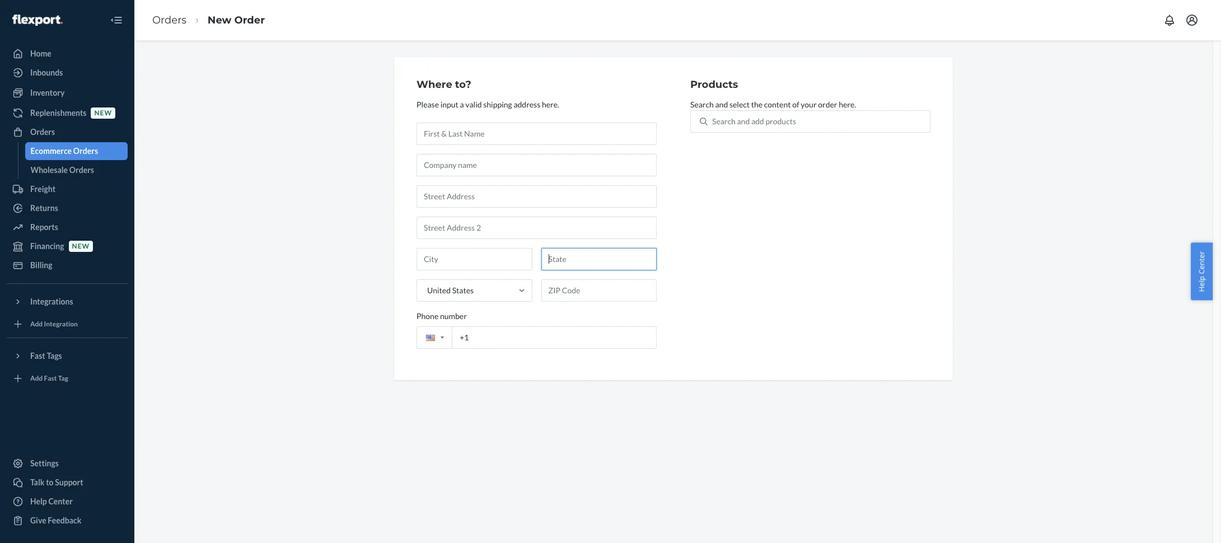 Task type: vqa. For each thing, say whether or not it's contained in the screenshot.
Inventory link
yes



Task type: locate. For each thing, give the bounding box(es) containing it.
0 horizontal spatial here.
[[542, 100, 560, 109]]

talk
[[30, 478, 45, 487]]

1 horizontal spatial here.
[[839, 100, 857, 109]]

input
[[441, 100, 459, 109]]

search and add products
[[713, 116, 797, 126]]

integration
[[44, 320, 78, 329]]

1 horizontal spatial help center
[[1197, 251, 1208, 292]]

here. right order
[[839, 100, 857, 109]]

integrations
[[30, 297, 73, 306]]

1 vertical spatial help
[[30, 497, 47, 506]]

united states: + 1 image
[[441, 337, 444, 339]]

add for add fast tag
[[30, 374, 43, 383]]

the
[[752, 100, 763, 109]]

1 vertical spatial add
[[30, 374, 43, 383]]

0 vertical spatial and
[[716, 100, 728, 109]]

Company name text field
[[417, 154, 657, 176]]

search up search icon
[[691, 100, 714, 109]]

to
[[46, 478, 54, 487]]

add
[[30, 320, 43, 329], [30, 374, 43, 383]]

returns
[[30, 203, 58, 213]]

reports link
[[7, 218, 128, 236]]

add left integration
[[30, 320, 43, 329]]

search image
[[700, 118, 708, 125]]

content
[[765, 100, 791, 109]]

1 vertical spatial center
[[48, 497, 73, 506]]

ecommerce orders
[[31, 146, 98, 156]]

1 horizontal spatial help
[[1197, 276, 1208, 292]]

replenishments
[[30, 108, 87, 118]]

0 vertical spatial center
[[1197, 251, 1208, 274]]

and
[[716, 100, 728, 109], [738, 116, 750, 126]]

1 horizontal spatial and
[[738, 116, 750, 126]]

2 add from the top
[[30, 374, 43, 383]]

wholesale orders link
[[25, 161, 128, 179]]

1 horizontal spatial center
[[1197, 251, 1208, 274]]

0 horizontal spatial help center
[[30, 497, 73, 506]]

wholesale orders
[[31, 165, 94, 175]]

0 vertical spatial help center
[[1197, 251, 1208, 292]]

and left add
[[738, 116, 750, 126]]

valid
[[466, 100, 482, 109]]

united states
[[427, 286, 474, 295]]

1 horizontal spatial orders link
[[152, 14, 187, 26]]

give feedback
[[30, 516, 81, 526]]

1 vertical spatial and
[[738, 116, 750, 126]]

fast
[[30, 351, 45, 361], [44, 374, 57, 383]]

orders link up ecommerce orders
[[7, 123, 128, 141]]

fast inside dropdown button
[[30, 351, 45, 361]]

your
[[801, 100, 817, 109]]

where
[[417, 78, 453, 91]]

open account menu image
[[1186, 13, 1199, 27]]

here.
[[542, 100, 560, 109], [839, 100, 857, 109]]

0 horizontal spatial and
[[716, 100, 728, 109]]

0 horizontal spatial new
[[72, 242, 90, 251]]

1 vertical spatial new
[[72, 242, 90, 251]]

1 vertical spatial help center
[[30, 497, 73, 506]]

help center button
[[1192, 243, 1213, 300]]

reports
[[30, 222, 58, 232]]

select
[[730, 100, 750, 109]]

fast left "tags"
[[30, 351, 45, 361]]

settings link
[[7, 455, 128, 473]]

add
[[752, 116, 765, 126]]

0 vertical spatial add
[[30, 320, 43, 329]]

1 vertical spatial search
[[713, 116, 736, 126]]

billing link
[[7, 257, 128, 275]]

orders link left new
[[152, 14, 187, 26]]

State text field
[[541, 248, 657, 270]]

phone number
[[417, 311, 467, 321]]

0 horizontal spatial help
[[30, 497, 47, 506]]

new down reports link
[[72, 242, 90, 251]]

orders left new
[[152, 14, 187, 26]]

search
[[691, 100, 714, 109], [713, 116, 736, 126]]

1 (702) 123-4567 telephone field
[[417, 327, 657, 349]]

help center inside help center link
[[30, 497, 73, 506]]

help center
[[1197, 251, 1208, 292], [30, 497, 73, 506]]

here. right address
[[542, 100, 560, 109]]

orders link
[[152, 14, 187, 26], [7, 123, 128, 141]]

new
[[208, 14, 232, 26]]

inventory link
[[7, 84, 128, 102]]

new order
[[208, 14, 265, 26]]

1 vertical spatial fast
[[44, 374, 57, 383]]

1 add from the top
[[30, 320, 43, 329]]

fast left tag
[[44, 374, 57, 383]]

and for add
[[738, 116, 750, 126]]

Street Address text field
[[417, 185, 657, 208]]

add down fast tags
[[30, 374, 43, 383]]

1 vertical spatial orders link
[[7, 123, 128, 141]]

0 vertical spatial help
[[1197, 276, 1208, 292]]

new down the inventory link
[[94, 109, 112, 117]]

and for select
[[716, 100, 728, 109]]

ZIP Code text field
[[541, 279, 657, 302]]

please input a valid shipping address here.
[[417, 100, 560, 109]]

and left select
[[716, 100, 728, 109]]

address
[[514, 100, 541, 109]]

new
[[94, 109, 112, 117], [72, 242, 90, 251]]

help
[[1197, 276, 1208, 292], [30, 497, 47, 506]]

talk to support button
[[7, 474, 128, 492]]

new order link
[[208, 14, 265, 26]]

financing
[[30, 241, 64, 251]]

add inside add integration link
[[30, 320, 43, 329]]

search right search icon
[[713, 116, 736, 126]]

search for search and select the content of your order here.
[[691, 100, 714, 109]]

search for search and add products
[[713, 116, 736, 126]]

add fast tag link
[[7, 370, 128, 388]]

number
[[440, 311, 467, 321]]

0 vertical spatial fast
[[30, 351, 45, 361]]

flexport logo image
[[12, 14, 63, 26]]

united
[[427, 286, 451, 295]]

0 vertical spatial new
[[94, 109, 112, 117]]

freight link
[[7, 180, 128, 198]]

orders up ecommerce
[[30, 127, 55, 137]]

center
[[1197, 251, 1208, 274], [48, 497, 73, 506]]

add inside the add fast tag link
[[30, 374, 43, 383]]

0 vertical spatial search
[[691, 100, 714, 109]]

1 horizontal spatial new
[[94, 109, 112, 117]]

orders
[[152, 14, 187, 26], [30, 127, 55, 137], [73, 146, 98, 156], [69, 165, 94, 175]]



Task type: describe. For each thing, give the bounding box(es) containing it.
breadcrumbs navigation
[[143, 4, 274, 37]]

integrations button
[[7, 293, 128, 311]]

help center link
[[7, 493, 128, 511]]

Street Address 2 text field
[[417, 217, 657, 239]]

give feedback button
[[7, 512, 128, 530]]

shipping
[[484, 100, 512, 109]]

add for add integration
[[30, 320, 43, 329]]

settings
[[30, 459, 59, 468]]

home
[[30, 49, 51, 58]]

home link
[[7, 45, 128, 63]]

close navigation image
[[110, 13, 123, 27]]

a
[[460, 100, 464, 109]]

new for replenishments
[[94, 109, 112, 117]]

to?
[[455, 78, 472, 91]]

fast tags button
[[7, 347, 128, 365]]

of
[[793, 100, 800, 109]]

First & Last Name text field
[[417, 123, 657, 145]]

ecommerce orders link
[[25, 142, 128, 160]]

returns link
[[7, 199, 128, 217]]

freight
[[30, 184, 55, 194]]

0 vertical spatial orders link
[[152, 14, 187, 26]]

help inside button
[[1197, 276, 1208, 292]]

orders up wholesale orders link
[[73, 146, 98, 156]]

orders down the ecommerce orders link
[[69, 165, 94, 175]]

1 here. from the left
[[542, 100, 560, 109]]

add fast tag
[[30, 374, 68, 383]]

support
[[55, 478, 83, 487]]

wholesale
[[31, 165, 68, 175]]

City text field
[[417, 248, 533, 270]]

order
[[819, 100, 838, 109]]

talk to support
[[30, 478, 83, 487]]

add integration
[[30, 320, 78, 329]]

fast tags
[[30, 351, 62, 361]]

new for financing
[[72, 242, 90, 251]]

open notifications image
[[1164, 13, 1177, 27]]

states
[[452, 286, 474, 295]]

inbounds
[[30, 68, 63, 77]]

where to?
[[417, 78, 472, 91]]

order
[[234, 14, 265, 26]]

0 horizontal spatial center
[[48, 497, 73, 506]]

inventory
[[30, 88, 65, 97]]

orders inside the breadcrumbs navigation
[[152, 14, 187, 26]]

products
[[691, 78, 739, 91]]

0 horizontal spatial orders link
[[7, 123, 128, 141]]

billing
[[30, 261, 52, 270]]

tags
[[47, 351, 62, 361]]

search and select the content of your order here.
[[691, 100, 857, 109]]

help center inside "help center" button
[[1197, 251, 1208, 292]]

please
[[417, 100, 439, 109]]

add integration link
[[7, 315, 128, 333]]

ecommerce
[[31, 146, 72, 156]]

2 here. from the left
[[839, 100, 857, 109]]

center inside button
[[1197, 251, 1208, 274]]

phone
[[417, 311, 439, 321]]

give
[[30, 516, 46, 526]]

inbounds link
[[7, 64, 128, 82]]

products
[[766, 116, 797, 126]]

feedback
[[48, 516, 81, 526]]

tag
[[58, 374, 68, 383]]



